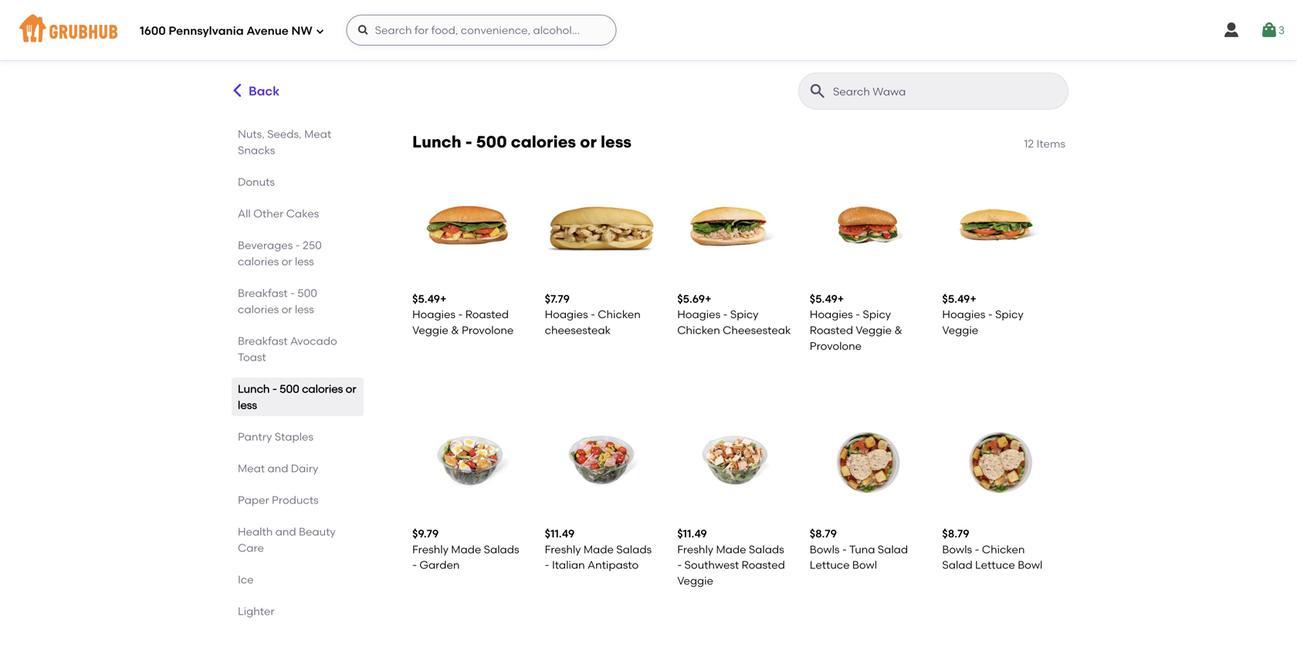 Task type: describe. For each thing, give the bounding box(es) containing it.
provolone inside $5.49 + hoagies - roasted veggie & provolone
[[462, 324, 514, 337]]

- inside the lunch - 500 calories or less tab
[[273, 382, 277, 395]]

roasted inside $5.49 + hoagies - roasted veggie & provolone
[[466, 308, 509, 321]]

breakfast avocado toast tab
[[238, 333, 358, 365]]

or for breakfast - 500 calories or less tab
[[282, 303, 292, 316]]

+ for veggie
[[838, 292, 844, 306]]

$5.69
[[678, 292, 705, 306]]

$7.79
[[545, 292, 570, 306]]

chicken for $8.79 bowls - chicken salad lettuce bowl
[[982, 543, 1025, 556]]

$5.69 + hoagies - spicy chicken cheesesteak
[[678, 292, 791, 337]]

health
[[238, 525, 273, 538]]

250
[[303, 239, 322, 252]]

0 horizontal spatial meat
[[238, 462, 265, 475]]

health and beauty care tab
[[238, 524, 358, 556]]

veggie inside $11.49 freshly made salads - southwest roasted veggie
[[678, 574, 714, 587]]

breakfast for breakfast avocado toast
[[238, 334, 288, 348]]

$11.49 freshly made salads - southwest roasted veggie
[[678, 527, 785, 587]]

lunch - 500 calories or less tab
[[238, 381, 358, 413]]

paper
[[238, 494, 269, 507]]

salads for freshly made salads - italian antipasto
[[617, 543, 652, 556]]

& inside $5.49 + hoagies - roasted veggie & provolone
[[451, 324, 459, 337]]

snacks
[[238, 144, 275, 157]]

garden
[[420, 558, 460, 572]]

- inside $5.49 + hoagies - spicy veggie
[[988, 308, 993, 321]]

breakfast - 500 calories or less tab
[[238, 285, 358, 317]]

cheesesteak
[[545, 324, 611, 337]]

pennsylvania
[[169, 24, 244, 38]]

+ for &
[[440, 292, 447, 306]]

bowl for tuna
[[853, 558, 877, 572]]

- inside $8.79 bowls - tuna salad lettuce bowl
[[843, 543, 847, 556]]

meat and dairy
[[238, 462, 319, 475]]

items
[[1037, 137, 1066, 150]]

lunch - 500 calories or less inside tab
[[238, 382, 356, 412]]

$8.79 bowls - chicken salad lettuce bowl
[[943, 527, 1043, 572]]

3
[[1279, 23, 1285, 37]]

roasted inside $5.49 + hoagies - spicy roasted veggie & provolone
[[810, 324, 854, 337]]

health and beauty care
[[238, 525, 336, 555]]

ice tab
[[238, 572, 358, 588]]

hoagies - spicy roasted veggie & provolone image
[[810, 168, 924, 282]]

chicken for $7.79 hoagies - chicken cheesesteak
[[598, 308, 641, 321]]

svg image inside 3 button
[[1260, 21, 1279, 39]]

12 items
[[1024, 137, 1066, 150]]

3 button
[[1260, 16, 1285, 44]]

pantry
[[238, 430, 272, 443]]

1 horizontal spatial svg image
[[1223, 21, 1241, 39]]

donuts tab
[[238, 174, 358, 190]]

salad for bowls - tuna salad lettuce bowl
[[878, 543, 908, 556]]

beauty
[[299, 525, 336, 538]]

- inside breakfast - 500 calories or less
[[290, 287, 295, 300]]

& inside $5.49 + hoagies - spicy roasted veggie & provolone
[[895, 324, 903, 337]]

less for the lunch - 500 calories or less tab
[[238, 399, 257, 412]]

hoagies - roasted veggie & provolone image
[[412, 168, 526, 282]]

freshly for garden
[[412, 543, 449, 556]]

lighter
[[238, 605, 275, 618]]

chicken inside the $5.69 + hoagies - spicy chicken cheesesteak
[[678, 324, 720, 337]]

paper products tab
[[238, 492, 358, 508]]

+ inside $5.49 + hoagies - spicy veggie
[[970, 292, 977, 306]]

1600 pennsylvania avenue nw
[[140, 24, 313, 38]]

magnifying glass icon image
[[809, 82, 827, 100]]

- inside $11.49 freshly made salads - southwest roasted veggie
[[678, 558, 682, 572]]

$8.79 for $8.79 bowls - tuna salad lettuce bowl
[[810, 527, 837, 540]]

all other cakes tab
[[238, 205, 358, 222]]

500 for breakfast - 500 calories or less tab
[[298, 287, 317, 300]]

freshly made salads - southwest roasted veggie image
[[678, 403, 792, 517]]

provolone inside $5.49 + hoagies - spicy roasted veggie & provolone
[[810, 339, 862, 352]]

0 horizontal spatial svg image
[[357, 24, 370, 36]]

antipasto
[[588, 558, 639, 572]]

salads for freshly made salads - southwest roasted veggie
[[749, 543, 785, 556]]

beverages
[[238, 239, 293, 252]]

freshly for southwest
[[678, 543, 714, 556]]

- inside $11.49 freshly made salads - italian antipasto
[[545, 558, 550, 572]]

lettuce for tuna
[[810, 558, 850, 572]]

nuts,
[[238, 127, 265, 141]]

care
[[238, 541, 264, 555]]

toast
[[238, 351, 266, 364]]

beverages - 250 calories or less
[[238, 239, 322, 268]]

$5.49 for $5.49 + hoagies - roasted veggie & provolone
[[412, 292, 440, 306]]

breakfast - 500 calories or less
[[238, 287, 317, 316]]

cheesesteak
[[723, 324, 791, 337]]

hoagies for hoagies - roasted veggie & provolone
[[412, 308, 456, 321]]

hoagies inside the $7.79 hoagies - chicken cheesesteak
[[545, 308, 588, 321]]



Task type: vqa. For each thing, say whether or not it's contained in the screenshot.
left the Lunch - 500 calories or less
yes



Task type: locate. For each thing, give the bounding box(es) containing it.
nuts, seeds, meat snacks
[[238, 127, 331, 157]]

salad inside $8.79 bowls - chicken salad lettuce bowl
[[943, 558, 973, 572]]

spicy inside $5.49 + hoagies - spicy roasted veggie & provolone
[[863, 308, 891, 321]]

0 horizontal spatial freshly
[[412, 543, 449, 556]]

1 horizontal spatial svg image
[[1260, 21, 1279, 39]]

calories
[[511, 132, 576, 152], [238, 255, 279, 268], [238, 303, 279, 316], [302, 382, 343, 395]]

$11.49 for $11.49 freshly made salads - southwest roasted veggie
[[678, 527, 707, 540]]

ice
[[238, 573, 254, 586]]

0 vertical spatial chicken
[[598, 308, 641, 321]]

0 vertical spatial 500
[[476, 132, 507, 152]]

lettuce for chicken
[[976, 558, 1016, 572]]

breakfast up toast
[[238, 334, 288, 348]]

1 + from the left
[[440, 292, 447, 306]]

meat and dairy tab
[[238, 460, 358, 477]]

1 horizontal spatial salads
[[617, 543, 652, 556]]

bowl inside $8.79 bowls - chicken salad lettuce bowl
[[1018, 558, 1043, 572]]

hoagies inside $5.49 + hoagies - spicy roasted veggie & provolone
[[810, 308, 853, 321]]

spicy for veggie
[[863, 308, 891, 321]]

0 vertical spatial roasted
[[466, 308, 509, 321]]

salads inside $11.49 freshly made salads - southwest roasted veggie
[[749, 543, 785, 556]]

made for italian
[[584, 543, 614, 556]]

$9.79
[[412, 527, 439, 540]]

caret left icon image
[[229, 82, 246, 99]]

2 vertical spatial roasted
[[742, 558, 785, 572]]

freshly inside $11.49 freshly made salads - italian antipasto
[[545, 543, 581, 556]]

$8.79 bowls - tuna salad lettuce bowl
[[810, 527, 908, 572]]

0 vertical spatial meat
[[304, 127, 331, 141]]

roasted inside $11.49 freshly made salads - southwest roasted veggie
[[742, 558, 785, 572]]

less
[[601, 132, 632, 152], [295, 255, 314, 268], [295, 303, 314, 316], [238, 399, 257, 412]]

0 horizontal spatial &
[[451, 324, 459, 337]]

chicken inside $8.79 bowls - chicken salad lettuce bowl
[[982, 543, 1025, 556]]

$5.49 for $5.49 + hoagies - spicy roasted veggie & provolone
[[810, 292, 838, 306]]

$8.79 for $8.79 bowls - chicken salad lettuce bowl
[[943, 527, 970, 540]]

bowls - tuna salad lettuce bowl image
[[810, 403, 924, 517]]

0 horizontal spatial $8.79
[[810, 527, 837, 540]]

5 hoagies from the left
[[943, 308, 986, 321]]

Search Wawa search field
[[832, 84, 1064, 99]]

1 horizontal spatial bowl
[[1018, 558, 1043, 572]]

- inside beverages - 250 calories or less
[[296, 239, 300, 252]]

southwest
[[685, 558, 739, 572]]

$5.49 for $5.49 + hoagies - spicy veggie
[[943, 292, 970, 306]]

beverages - 250 calories or less tab
[[238, 237, 358, 270]]

made up 'southwest'
[[716, 543, 747, 556]]

&
[[451, 324, 459, 337], [895, 324, 903, 337]]

0 horizontal spatial bowl
[[853, 558, 877, 572]]

0 horizontal spatial svg image
[[316, 27, 325, 36]]

less inside breakfast - 500 calories or less
[[295, 303, 314, 316]]

0 horizontal spatial $5.49
[[412, 292, 440, 306]]

2 vertical spatial chicken
[[982, 543, 1025, 556]]

calories inside the lunch - 500 calories or less
[[302, 382, 343, 395]]

$11.49 up 'southwest'
[[678, 527, 707, 540]]

freshly made salads - italian antipasto image
[[545, 403, 659, 517]]

nw
[[291, 24, 313, 38]]

1600
[[140, 24, 166, 38]]

1 hoagies from the left
[[412, 308, 456, 321]]

500 inside the lunch - 500 calories or less
[[280, 382, 299, 395]]

freshly for italian
[[545, 543, 581, 556]]

salad for bowls - chicken salad lettuce bowl
[[943, 558, 973, 572]]

1 horizontal spatial $8.79
[[943, 527, 970, 540]]

lettuce inside $8.79 bowls - tuna salad lettuce bowl
[[810, 558, 850, 572]]

made inside $9.79 freshly made salads - garden
[[451, 543, 481, 556]]

veggie inside $5.49 + hoagies - roasted veggie & provolone
[[412, 324, 449, 337]]

1 horizontal spatial lunch - 500 calories or less
[[412, 132, 632, 152]]

2 bowls from the left
[[943, 543, 973, 556]]

1 spicy from the left
[[731, 308, 759, 321]]

0 vertical spatial breakfast
[[238, 287, 288, 300]]

bowl inside $8.79 bowls - tuna salad lettuce bowl
[[853, 558, 877, 572]]

nuts, seeds, meat snacks tab
[[238, 126, 358, 158]]

1 horizontal spatial made
[[584, 543, 614, 556]]

made
[[451, 543, 481, 556], [584, 543, 614, 556], [716, 543, 747, 556]]

and right health
[[275, 525, 296, 538]]

+ inside the $5.69 + hoagies - spicy chicken cheesesteak
[[705, 292, 712, 306]]

less inside the lunch - 500 calories or less tab
[[238, 399, 257, 412]]

0 vertical spatial salad
[[878, 543, 908, 556]]

hoagies - spicy chicken cheesesteak image
[[678, 168, 792, 282]]

0 horizontal spatial chicken
[[598, 308, 641, 321]]

or for "beverages - 250 calories or less" tab
[[282, 255, 292, 268]]

- inside $8.79 bowls - chicken salad lettuce bowl
[[975, 543, 980, 556]]

hoagies for hoagies - spicy roasted veggie & provolone
[[810, 308, 853, 321]]

and
[[268, 462, 288, 475], [275, 525, 296, 538]]

1 vertical spatial provolone
[[810, 339, 862, 352]]

1 horizontal spatial freshly
[[545, 543, 581, 556]]

- inside $9.79 freshly made salads - garden
[[412, 558, 417, 572]]

1 horizontal spatial lettuce
[[976, 558, 1016, 572]]

hoagies inside $5.49 + hoagies - spicy veggie
[[943, 308, 986, 321]]

$5.49 + hoagies - spicy veggie
[[943, 292, 1024, 337]]

hoagies inside $5.49 + hoagies - roasted veggie & provolone
[[412, 308, 456, 321]]

salads for freshly made salads - garden
[[484, 543, 519, 556]]

1 vertical spatial 500
[[298, 287, 317, 300]]

1 horizontal spatial &
[[895, 324, 903, 337]]

0 horizontal spatial lettuce
[[810, 558, 850, 572]]

2 horizontal spatial spicy
[[996, 308, 1024, 321]]

$11.49 freshly made salads - italian antipasto
[[545, 527, 652, 572]]

2 freshly from the left
[[545, 543, 581, 556]]

and for meat
[[268, 462, 288, 475]]

0 vertical spatial and
[[268, 462, 288, 475]]

$9.79 freshly made salads - garden
[[412, 527, 519, 572]]

hoagies - chicken cheesesteak image
[[545, 168, 659, 282]]

and inside 'health and beauty care'
[[275, 525, 296, 538]]

tuna
[[850, 543, 875, 556]]

or inside beverages - 250 calories or less
[[282, 255, 292, 268]]

all
[[238, 207, 251, 220]]

- inside $5.49 + hoagies - roasted veggie & provolone
[[458, 308, 463, 321]]

$5.49 inside $5.49 + hoagies - spicy roasted veggie & provolone
[[810, 292, 838, 306]]

freshly made salads - garden image
[[412, 403, 526, 517]]

bowl
[[853, 558, 877, 572], [1018, 558, 1043, 572]]

salad
[[878, 543, 908, 556], [943, 558, 973, 572]]

meat up paper
[[238, 462, 265, 475]]

1 $8.79 from the left
[[810, 527, 837, 540]]

2 horizontal spatial salads
[[749, 543, 785, 556]]

0 horizontal spatial bowls
[[810, 543, 840, 556]]

seeds,
[[267, 127, 302, 141]]

$5.49
[[412, 292, 440, 306], [810, 292, 838, 306], [943, 292, 970, 306]]

2 + from the left
[[705, 292, 712, 306]]

made up garden
[[451, 543, 481, 556]]

salad inside $8.79 bowls - tuna salad lettuce bowl
[[878, 543, 908, 556]]

breakfast for breakfast - 500 calories or less
[[238, 287, 288, 300]]

1 lettuce from the left
[[810, 558, 850, 572]]

+ inside $5.49 + hoagies - spicy roasted veggie & provolone
[[838, 292, 844, 306]]

1 $5.49 from the left
[[412, 292, 440, 306]]

$11.49 up italian
[[545, 527, 575, 540]]

less for "beverages - 250 calories or less" tab
[[295, 255, 314, 268]]

2 horizontal spatial $5.49
[[943, 292, 970, 306]]

freshly up 'southwest'
[[678, 543, 714, 556]]

italian
[[552, 558, 585, 572]]

pantry staples tab
[[238, 429, 358, 445]]

salads
[[484, 543, 519, 556], [617, 543, 652, 556], [749, 543, 785, 556]]

1 horizontal spatial spicy
[[863, 308, 891, 321]]

$11.49 inside $11.49 freshly made salads - southwest roasted veggie
[[678, 527, 707, 540]]

500 inside breakfast - 500 calories or less
[[298, 287, 317, 300]]

chicken
[[598, 308, 641, 321], [678, 324, 720, 337], [982, 543, 1025, 556]]

2 horizontal spatial freshly
[[678, 543, 714, 556]]

back button
[[229, 73, 281, 110]]

lettuce
[[810, 558, 850, 572], [976, 558, 1016, 572]]

calories for the lunch - 500 calories or less tab
[[302, 382, 343, 395]]

1 horizontal spatial provolone
[[810, 339, 862, 352]]

0 horizontal spatial provolone
[[462, 324, 514, 337]]

or inside breakfast - 500 calories or less
[[282, 303, 292, 316]]

donuts
[[238, 175, 275, 188]]

1 horizontal spatial $5.49
[[810, 292, 838, 306]]

1 horizontal spatial salad
[[943, 558, 973, 572]]

2 $5.49 from the left
[[810, 292, 838, 306]]

$8.79 inside $8.79 bowls - chicken salad lettuce bowl
[[943, 527, 970, 540]]

1 made from the left
[[451, 543, 481, 556]]

2 hoagies from the left
[[545, 308, 588, 321]]

$5.49 + hoagies - spicy roasted veggie & provolone
[[810, 292, 903, 352]]

1 salads from the left
[[484, 543, 519, 556]]

1 bowls from the left
[[810, 543, 840, 556]]

bowls
[[810, 543, 840, 556], [943, 543, 973, 556]]

3 salads from the left
[[749, 543, 785, 556]]

svg image
[[1223, 21, 1241, 39], [316, 27, 325, 36]]

breakfast avocado toast
[[238, 334, 337, 364]]

hoagies - spicy veggie image
[[943, 168, 1057, 282]]

+ inside $5.49 + hoagies - roasted veggie & provolone
[[440, 292, 447, 306]]

500
[[476, 132, 507, 152], [298, 287, 317, 300], [280, 382, 299, 395]]

$8.79 inside $8.79 bowls - tuna salad lettuce bowl
[[810, 527, 837, 540]]

$11.49 inside $11.49 freshly made salads - italian antipasto
[[545, 527, 575, 540]]

bowls - chicken salad lettuce bowl image
[[943, 403, 1057, 517]]

other
[[253, 207, 284, 220]]

freshly down $9.79 on the bottom of page
[[412, 543, 449, 556]]

or
[[580, 132, 597, 152], [282, 255, 292, 268], [282, 303, 292, 316], [346, 382, 356, 395]]

1 & from the left
[[451, 324, 459, 337]]

bowls for bowls - chicken salad lettuce bowl
[[943, 543, 973, 556]]

provolone
[[462, 324, 514, 337], [810, 339, 862, 352]]

1 freshly from the left
[[412, 543, 449, 556]]

svg image left 3 button
[[1223, 21, 1241, 39]]

12
[[1024, 137, 1034, 150]]

lunch - 500 calories or less
[[412, 132, 632, 152], [238, 382, 356, 412]]

0 horizontal spatial salad
[[878, 543, 908, 556]]

1 vertical spatial chicken
[[678, 324, 720, 337]]

2 $11.49 from the left
[[678, 527, 707, 540]]

-
[[466, 132, 472, 152], [296, 239, 300, 252], [290, 287, 295, 300], [458, 308, 463, 321], [591, 308, 595, 321], [723, 308, 728, 321], [856, 308, 861, 321], [988, 308, 993, 321], [273, 382, 277, 395], [843, 543, 847, 556], [975, 543, 980, 556], [412, 558, 417, 572], [545, 558, 550, 572], [678, 558, 682, 572]]

1 horizontal spatial $11.49
[[678, 527, 707, 540]]

0 vertical spatial provolone
[[462, 324, 514, 337]]

staples
[[275, 430, 314, 443]]

- inside the $5.69 + hoagies - spicy chicken cheesesteak
[[723, 308, 728, 321]]

veggie inside $5.49 + hoagies - spicy roasted veggie & provolone
[[856, 324, 892, 337]]

1 horizontal spatial roasted
[[742, 558, 785, 572]]

freshly inside $11.49 freshly made salads - southwest roasted veggie
[[678, 543, 714, 556]]

0 horizontal spatial salads
[[484, 543, 519, 556]]

hoagies
[[412, 308, 456, 321], [545, 308, 588, 321], [678, 308, 721, 321], [810, 308, 853, 321], [943, 308, 986, 321]]

made for garden
[[451, 543, 481, 556]]

made inside $11.49 freshly made salads - italian antipasto
[[584, 543, 614, 556]]

2 horizontal spatial made
[[716, 543, 747, 556]]

1 vertical spatial salad
[[943, 558, 973, 572]]

breakfast
[[238, 287, 288, 300], [238, 334, 288, 348]]

svg image
[[1260, 21, 1279, 39], [357, 24, 370, 36]]

made for southwest
[[716, 543, 747, 556]]

2 horizontal spatial roasted
[[810, 324, 854, 337]]

Search for food, convenience, alcohol... search field
[[347, 15, 617, 46]]

salads inside $11.49 freshly made salads - italian antipasto
[[617, 543, 652, 556]]

1 vertical spatial and
[[275, 525, 296, 538]]

spicy inside the $5.69 + hoagies - spicy chicken cheesesteak
[[731, 308, 759, 321]]

calories inside breakfast - 500 calories or less
[[238, 303, 279, 316]]

bowl for chicken
[[1018, 558, 1043, 572]]

lunch inside the lunch - 500 calories or less
[[238, 382, 270, 395]]

calories for breakfast - 500 calories or less tab
[[238, 303, 279, 316]]

chicken inside the $7.79 hoagies - chicken cheesesteak
[[598, 308, 641, 321]]

meat
[[304, 127, 331, 141], [238, 462, 265, 475]]

bowls inside $8.79 bowls - tuna salad lettuce bowl
[[810, 543, 840, 556]]

spicy
[[731, 308, 759, 321], [863, 308, 891, 321], [996, 308, 1024, 321]]

1 $11.49 from the left
[[545, 527, 575, 540]]

freshly inside $9.79 freshly made salads - garden
[[412, 543, 449, 556]]

0 vertical spatial lunch
[[412, 132, 462, 152]]

veggie
[[412, 324, 449, 337], [856, 324, 892, 337], [943, 324, 979, 337], [678, 574, 714, 587]]

0 horizontal spatial lunch
[[238, 382, 270, 395]]

paper products
[[238, 494, 319, 507]]

1 breakfast from the top
[[238, 287, 288, 300]]

1 bowl from the left
[[853, 558, 877, 572]]

breakfast inside breakfast - 500 calories or less
[[238, 287, 288, 300]]

bowls inside $8.79 bowls - chicken salad lettuce bowl
[[943, 543, 973, 556]]

back
[[249, 84, 280, 99]]

2 & from the left
[[895, 324, 903, 337]]

0 horizontal spatial made
[[451, 543, 481, 556]]

4 hoagies from the left
[[810, 308, 853, 321]]

3 spicy from the left
[[996, 308, 1024, 321]]

avocado
[[290, 334, 337, 348]]

1 vertical spatial lunch - 500 calories or less
[[238, 382, 356, 412]]

$11.49 for $11.49 freshly made salads - italian antipasto
[[545, 527, 575, 540]]

calories inside beverages - 250 calories or less
[[238, 255, 279, 268]]

lighter tab
[[238, 603, 358, 619]]

1 horizontal spatial bowls
[[943, 543, 973, 556]]

$5.49 inside $5.49 + hoagies - roasted veggie & provolone
[[412, 292, 440, 306]]

2 spicy from the left
[[863, 308, 891, 321]]

2 made from the left
[[584, 543, 614, 556]]

2 breakfast from the top
[[238, 334, 288, 348]]

made up 'antipasto'
[[584, 543, 614, 556]]

made inside $11.49 freshly made salads - southwest roasted veggie
[[716, 543, 747, 556]]

avenue
[[247, 24, 289, 38]]

$8.79
[[810, 527, 837, 540], [943, 527, 970, 540]]

0 horizontal spatial roasted
[[466, 308, 509, 321]]

+
[[440, 292, 447, 306], [705, 292, 712, 306], [838, 292, 844, 306], [970, 292, 977, 306]]

1 horizontal spatial chicken
[[678, 324, 720, 337]]

3 made from the left
[[716, 543, 747, 556]]

3 hoagies from the left
[[678, 308, 721, 321]]

and for health
[[275, 525, 296, 538]]

1 horizontal spatial lunch
[[412, 132, 462, 152]]

$5.49 + hoagies - roasted veggie & provolone
[[412, 292, 514, 337]]

breakfast down beverages - 250 calories or less
[[238, 287, 288, 300]]

spicy for cheesesteak
[[731, 308, 759, 321]]

veggie inside $5.49 + hoagies - spicy veggie
[[943, 324, 979, 337]]

calories for "beverages - 250 calories or less" tab
[[238, 255, 279, 268]]

3 freshly from the left
[[678, 543, 714, 556]]

2 salads from the left
[[617, 543, 652, 556]]

or for the lunch - 500 calories or less tab
[[346, 382, 356, 395]]

meat right seeds,
[[304, 127, 331, 141]]

0 vertical spatial lunch - 500 calories or less
[[412, 132, 632, 152]]

- inside $5.49 + hoagies - spicy roasted veggie & provolone
[[856, 308, 861, 321]]

dairy
[[291, 462, 319, 475]]

2 horizontal spatial chicken
[[982, 543, 1025, 556]]

2 vertical spatial 500
[[280, 382, 299, 395]]

1 horizontal spatial meat
[[304, 127, 331, 141]]

- inside the $7.79 hoagies - chicken cheesesteak
[[591, 308, 595, 321]]

lunch
[[412, 132, 462, 152], [238, 382, 270, 395]]

meat inside nuts, seeds, meat snacks
[[304, 127, 331, 141]]

pantry staples
[[238, 430, 314, 443]]

$5.49 inside $5.49 + hoagies - spicy veggie
[[943, 292, 970, 306]]

2 $8.79 from the left
[[943, 527, 970, 540]]

lettuce inside $8.79 bowls - chicken salad lettuce bowl
[[976, 558, 1016, 572]]

cakes
[[286, 207, 319, 220]]

freshly up italian
[[545, 543, 581, 556]]

4 + from the left
[[970, 292, 977, 306]]

0 horizontal spatial lunch - 500 calories or less
[[238, 382, 356, 412]]

3 $5.49 from the left
[[943, 292, 970, 306]]

roasted
[[466, 308, 509, 321], [810, 324, 854, 337], [742, 558, 785, 572]]

2 bowl from the left
[[1018, 558, 1043, 572]]

hoagies inside the $5.69 + hoagies - spicy chicken cheesesteak
[[678, 308, 721, 321]]

3 + from the left
[[838, 292, 844, 306]]

2 lettuce from the left
[[976, 558, 1016, 572]]

freshly
[[412, 543, 449, 556], [545, 543, 581, 556], [678, 543, 714, 556]]

hoagies for hoagies - spicy veggie
[[943, 308, 986, 321]]

main navigation navigation
[[0, 0, 1298, 60]]

all other cakes
[[238, 207, 319, 220]]

hoagies for hoagies - spicy chicken cheesesteak
[[678, 308, 721, 321]]

products
[[272, 494, 319, 507]]

spicy inside $5.49 + hoagies - spicy veggie
[[996, 308, 1024, 321]]

and left dairy
[[268, 462, 288, 475]]

bowls for bowls - tuna salad lettuce bowl
[[810, 543, 840, 556]]

breakfast inside breakfast avocado toast
[[238, 334, 288, 348]]

less inside beverages - 250 calories or less
[[295, 255, 314, 268]]

0 horizontal spatial $11.49
[[545, 527, 575, 540]]

salads inside $9.79 freshly made salads - garden
[[484, 543, 519, 556]]

1 vertical spatial breakfast
[[238, 334, 288, 348]]

$7.79 hoagies - chicken cheesesteak
[[545, 292, 641, 337]]

$11.49
[[545, 527, 575, 540], [678, 527, 707, 540]]

0 horizontal spatial spicy
[[731, 308, 759, 321]]

1 vertical spatial roasted
[[810, 324, 854, 337]]

1 vertical spatial lunch
[[238, 382, 270, 395]]

500 for the lunch - 500 calories or less tab
[[280, 382, 299, 395]]

less for breakfast - 500 calories or less tab
[[295, 303, 314, 316]]

svg image right nw
[[316, 27, 325, 36]]

+ for cheesesteak
[[705, 292, 712, 306]]

1 vertical spatial meat
[[238, 462, 265, 475]]



